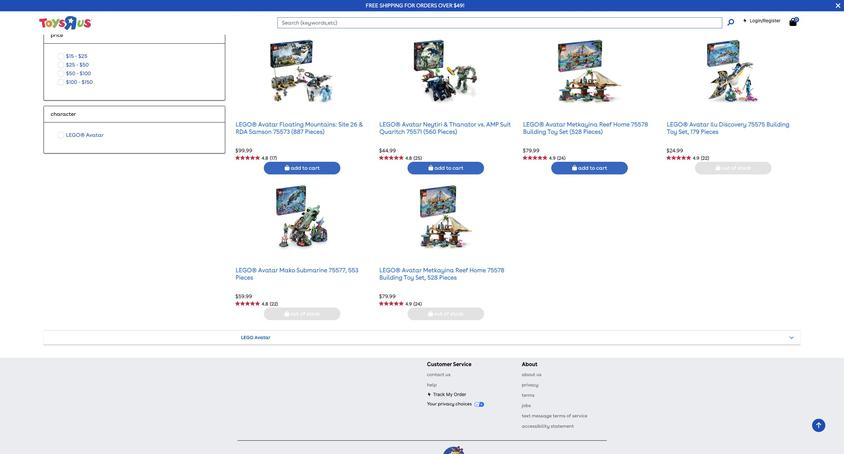 Task type: describe. For each thing, give the bounding box(es) containing it.
over
[[438, 2, 453, 9]]

metkayina for (528
[[567, 121, 598, 128]]

1 vertical spatial $99.99
[[235, 147, 252, 154]]

75573
[[273, 128, 290, 135]]

orders
[[416, 2, 437, 9]]

home for pieces)
[[614, 121, 630, 128]]

text message terms of service link
[[522, 413, 588, 419]]

$50 inside the "$25 - $50" button
[[80, 61, 89, 68]]

text message terms of service
[[522, 413, 588, 419]]

avatar for lego® avatar floating mountains: site 26 & rda samson 75573 (887 pieces)
[[258, 121, 278, 128]]

$15 - $25 button
[[56, 52, 89, 60]]

service
[[453, 361, 472, 368]]

1 vertical spatial $25
[[66, 61, 75, 68]]

privacy link
[[522, 382, 539, 388]]

(24) for set
[[558, 155, 566, 161]]

avatar for lego® avatar
[[86, 132, 104, 138]]

stock for discovery
[[738, 165, 752, 171]]

$100 - $150
[[66, 79, 93, 85]]

4.8 (17)
[[262, 155, 277, 161]]

(17)
[[270, 155, 277, 161]]

my
[[446, 392, 453, 397]]

lego® avatar ilu discovery 75575 building toy set, 179 pieces image
[[706, 39, 761, 106]]

(887
[[292, 128, 304, 135]]

0
[[796, 17, 798, 22]]

lego® avatar metkayina reef home 75578 building toy set, 528 pieces link
[[380, 267, 505, 281]]

0 horizontal spatial 4.9 (22)
[[549, 10, 566, 15]]

site
[[338, 121, 349, 128]]

(28)
[[270, 10, 278, 15]]

out of stock button for discovery
[[696, 162, 772, 175]]

jobs
[[522, 403, 531, 408]]

(14)
[[414, 10, 421, 15]]

track my order button
[[427, 392, 466, 397]]

track
[[433, 392, 445, 397]]

179
[[691, 128, 700, 135]]

privacy inside "link"
[[438, 401, 455, 407]]

toy inside lego® avatar ilu discovery 75575 building toy set, 179 pieces
[[667, 128, 678, 135]]

accessibility statement
[[522, 424, 574, 429]]

out for ilu
[[722, 165, 730, 171]]

character element
[[51, 110, 219, 118]]

75578 for lego® avatar metkayina reef home 75578 building toy set (528 pieces)
[[631, 121, 648, 128]]

26
[[350, 121, 358, 128]]

order
[[454, 392, 466, 397]]

1 horizontal spatial $25
[[78, 53, 87, 59]]

avatar for lego® avatar metkayina reef home 75578 building toy set, 528 pieces
[[402, 267, 422, 274]]

$44.99
[[379, 147, 396, 154]]

& inside lego® avatar neytiri & thanator vs. amp suit quaritch 75571 (560 pieces)
[[444, 121, 448, 128]]

avatar for lego® avatar metkayina reef home 75578 building toy set (528 pieces)
[[546, 121, 566, 128]]

4.9 (14)
[[406, 10, 421, 15]]

service
[[572, 413, 588, 419]]

login/register button
[[743, 17, 781, 24]]

free shipping for orders over $49!
[[366, 2, 465, 9]]

set, inside lego® avatar ilu discovery 75575 building toy set, 179 pieces
[[679, 128, 689, 135]]

1 horizontal spatial shopping bag image
[[573, 19, 577, 25]]

your
[[427, 401, 437, 407]]

floating
[[280, 121, 304, 128]]

ilu
[[711, 121, 718, 128]]

reef for pieces)
[[600, 121, 612, 128]]

pieces) inside lego® avatar metkayina reef home 75578 building toy set (528 pieces)
[[584, 128, 603, 135]]

$59.99
[[235, 293, 252, 299]]

lego® avatar neytiri & thanator vs. amp suit quaritch 75571 (560 pieces) link
[[380, 121, 511, 135]]

528
[[428, 274, 438, 281]]

lego® avatar metkayina reef home 75578 building toy set (528 pieces)
[[523, 121, 648, 135]]

rda
[[236, 128, 248, 135]]

& inside the lego® avatar floating mountains: site 26 & rda samson 75573 (887 pieces)
[[359, 121, 363, 128]]

privacy choices icon image
[[475, 402, 484, 407]]

us for about
[[537, 372, 542, 377]]

customer
[[427, 361, 452, 368]]

thanator
[[449, 121, 477, 128]]

choices
[[456, 401, 472, 407]]

for
[[405, 2, 415, 9]]

lego® avatar ilu discovery 75575 building toy set, 179 pieces link
[[667, 121, 790, 135]]

lego® for lego® avatar neytiri & thanator vs. amp suit quaritch 75571 (560 pieces)
[[380, 121, 401, 128]]

4.9 (32)
[[693, 10, 709, 15]]

about
[[522, 361, 538, 368]]

$50 - $100
[[66, 70, 91, 76]]

0 vertical spatial privacy
[[522, 382, 539, 388]]

4.8 for quaritch
[[406, 155, 412, 161]]

pieces inside lego® avatar mako submarine 75577, 553 pieces
[[236, 274, 253, 281]]

$150
[[82, 79, 93, 85]]

pieces) for mountains:
[[305, 128, 325, 135]]

lego® avatar
[[66, 132, 104, 138]]

avatar for lego® avatar neytiri & thanator vs. amp suit quaritch 75571 (560 pieces)
[[402, 121, 422, 128]]

$15
[[66, 53, 74, 59]]

lego
[[241, 335, 253, 340]]

out of stock for submarine
[[289, 311, 320, 317]]

free shipping for orders over $49! link
[[366, 2, 465, 9]]

lego® avatar floating mountains: site 26 & rda samson 75573 (887 pieces) link
[[236, 121, 363, 135]]

4.8 for samson
[[262, 155, 268, 161]]

customer service
[[427, 361, 472, 368]]

amp
[[486, 121, 499, 128]]

75578 for lego® avatar metkayina reef home 75578 building toy set, 528 pieces
[[488, 267, 505, 274]]

discovery
[[719, 121, 747, 128]]

0 horizontal spatial terms
[[522, 393, 535, 398]]

building inside lego® avatar ilu discovery 75575 building toy set, 179 pieces
[[767, 121, 790, 128]]

accessibility
[[522, 424, 550, 429]]

quaritch
[[380, 128, 405, 135]]

reef for pieces
[[456, 267, 468, 274]]

$25 - $50
[[66, 61, 89, 68]]

building for lego® avatar metkayina reef home 75578 building toy set (528 pieces)
[[523, 128, 546, 135]]

$50 - $100 button
[[56, 69, 93, 78]]

submarine
[[297, 267, 327, 274]]

(32)
[[701, 10, 709, 15]]

pieces inside lego® avatar metkayina reef home 75578 building toy set, 528 pieces
[[439, 274, 457, 281]]

0 vertical spatial $99.99
[[379, 2, 396, 8]]

lego avatar link
[[44, 332, 801, 343]]

lego® avatar metkayina reef home 75578 building toy set, 528 pieces
[[380, 267, 505, 281]]

0 link
[[790, 17, 804, 26]]

$25 - $50 button
[[56, 60, 91, 69]]

contact us link
[[427, 372, 451, 377]]

75577,
[[329, 267, 347, 274]]

out for mako
[[291, 311, 299, 317]]

lego® avatar mako submarine 75577, 553 pieces link
[[236, 267, 359, 281]]

lego® avatar button
[[56, 131, 106, 139]]

shipping
[[380, 2, 403, 9]]

close button image
[[836, 2, 841, 9]]

$50 inside the $50 - $100 button
[[66, 70, 75, 76]]

lego® avatar metkayina reef home 75578 building toy set (528 pieces) link
[[523, 121, 648, 135]]

553
[[348, 267, 359, 274]]

stock for reef
[[450, 311, 464, 317]]

- for $50
[[77, 70, 79, 76]]

suit
[[500, 121, 511, 128]]

$100 - $150 button
[[56, 78, 95, 86]]



Task type: vqa. For each thing, say whether or not it's contained in the screenshot.


Task type: locate. For each thing, give the bounding box(es) containing it.
0 horizontal spatial $99.99
[[235, 147, 252, 154]]

out of stock button for reef
[[408, 308, 484, 320]]

2 horizontal spatial stock
[[738, 165, 752, 171]]

pieces inside lego® avatar ilu discovery 75575 building toy set, 179 pieces
[[701, 128, 719, 135]]

toy for lego® avatar metkayina reef home 75578 building toy set, 528 pieces
[[404, 274, 414, 281]]

metkayina
[[567, 121, 598, 128], [423, 267, 454, 274]]

1 horizontal spatial 75578
[[631, 121, 648, 128]]

home
[[614, 121, 630, 128], [470, 267, 486, 274]]

out of stock
[[721, 165, 752, 171], [289, 311, 320, 317], [433, 311, 464, 317]]

lego® inside lego® avatar neytiri & thanator vs. amp suit quaritch 75571 (560 pieces)
[[380, 121, 401, 128]]

cart
[[309, 19, 320, 25], [453, 19, 464, 25], [597, 19, 607, 25], [740, 19, 751, 25], [309, 165, 320, 171], [453, 165, 464, 171], [597, 165, 607, 171]]

(22) for lego® avatar ilu discovery 75575 building toy set, 179 pieces
[[701, 155, 709, 161]]

1 horizontal spatial metkayina
[[567, 121, 598, 128]]

1 horizontal spatial 4.9 (22)
[[693, 155, 709, 161]]

metkayina up (528
[[567, 121, 598, 128]]

0 vertical spatial set,
[[679, 128, 689, 135]]

set, left 179
[[679, 128, 689, 135]]

1 horizontal spatial us
[[537, 372, 542, 377]]

2 horizontal spatial out of stock button
[[696, 162, 772, 175]]

1 horizontal spatial (24)
[[558, 155, 566, 161]]

pieces up $59.99 at the left of the page
[[236, 274, 253, 281]]

0 horizontal spatial stock
[[307, 311, 320, 317]]

building inside lego® avatar metkayina reef home 75578 building toy set, 528 pieces
[[380, 274, 403, 281]]

0 vertical spatial $25
[[78, 53, 87, 59]]

set,
[[679, 128, 689, 135], [416, 274, 426, 281]]

out
[[722, 165, 730, 171], [291, 311, 299, 317], [434, 311, 443, 317]]

0 horizontal spatial out of stock
[[289, 311, 320, 317]]

$100
[[80, 70, 91, 76], [66, 79, 77, 85]]

0 vertical spatial (24)
[[558, 155, 566, 161]]

pieces down 'ilu'
[[701, 128, 719, 135]]

toy inside lego® avatar metkayina reef home 75578 building toy set (528 pieces)
[[548, 128, 558, 135]]

1 horizontal spatial out
[[434, 311, 443, 317]]

lego® avatar floating mountains: site 26 & rda samson 75573 (887 pieces) image
[[269, 39, 336, 106]]

avatar inside lego® avatar neytiri & thanator vs. amp suit quaritch 75571 (560 pieces)
[[402, 121, 422, 128]]

text
[[522, 413, 531, 419]]

1 vertical spatial $50
[[66, 70, 75, 76]]

0 vertical spatial terms
[[522, 393, 535, 398]]

avatar for lego® avatar ilu discovery 75575 building toy set, 179 pieces
[[690, 121, 709, 128]]

your privacy choices link
[[427, 401, 484, 407]]

toys r us image
[[39, 15, 92, 31]]

0 horizontal spatial $79.99
[[379, 293, 396, 299]]

4.9 (22)
[[549, 10, 566, 15], [693, 155, 709, 161]]

toy
[[548, 128, 558, 135], [667, 128, 678, 135], [404, 274, 414, 281]]

stock for submarine
[[307, 311, 320, 317]]

1 horizontal spatial home
[[614, 121, 630, 128]]

us right "about"
[[537, 372, 542, 377]]

toy inside lego® avatar metkayina reef home 75578 building toy set, 528 pieces
[[404, 274, 414, 281]]

1 vertical spatial (24)
[[414, 301, 422, 307]]

1 horizontal spatial out of stock
[[433, 311, 464, 317]]

0 horizontal spatial shopping bag image
[[429, 165, 433, 171]]

- for $15
[[75, 53, 77, 59]]

lego® for lego® avatar
[[66, 132, 85, 138]]

0 horizontal spatial (22)
[[270, 301, 278, 307]]

avatar inside lego avatar link
[[255, 335, 270, 340]]

add
[[291, 19, 301, 25], [435, 19, 445, 25], [578, 19, 589, 25], [722, 19, 733, 25], [291, 165, 301, 171], [435, 165, 445, 171], [578, 165, 589, 171]]

lego® inside lego® avatar metkayina reef home 75578 building toy set, 528 pieces
[[380, 267, 401, 274]]

toy left "528"
[[404, 274, 414, 281]]

about us link
[[522, 372, 542, 377]]

$99.99 down rda
[[235, 147, 252, 154]]

0 horizontal spatial &
[[359, 121, 363, 128]]

0 horizontal spatial us
[[446, 372, 451, 377]]

your privacy choices
[[427, 401, 473, 407]]

0 vertical spatial (22)
[[558, 10, 566, 15]]

& right the neytiri
[[444, 121, 448, 128]]

75575
[[748, 121, 765, 128]]

contact
[[427, 372, 445, 377]]

$99.99
[[379, 2, 396, 8], [235, 147, 252, 154]]

us down customer service
[[446, 372, 451, 377]]

0 horizontal spatial pieces
[[236, 274, 253, 281]]

1 horizontal spatial (22)
[[558, 10, 566, 15]]

1 horizontal spatial reef
[[600, 121, 612, 128]]

0 vertical spatial 4.9 (22)
[[549, 10, 566, 15]]

$50 up $50 - $100
[[80, 61, 89, 68]]

$25 down $15
[[66, 61, 75, 68]]

lego® for lego® avatar metkayina reef home 75578 building toy set (528 pieces)
[[523, 121, 544, 128]]

75578
[[631, 121, 648, 128], [488, 267, 505, 274]]

0 vertical spatial 4.9 (24)
[[549, 155, 566, 161]]

building inside lego® avatar metkayina reef home 75578 building toy set (528 pieces)
[[523, 128, 546, 135]]

0 vertical spatial metkayina
[[567, 121, 598, 128]]

0 horizontal spatial metkayina
[[423, 267, 454, 274]]

Enter Keyword or Item No. search field
[[278, 17, 722, 28]]

pieces
[[701, 128, 719, 135], [236, 274, 253, 281], [439, 274, 457, 281]]

lego® inside lego® avatar metkayina reef home 75578 building toy set (528 pieces)
[[523, 121, 544, 128]]

character
[[51, 111, 76, 117]]

1 vertical spatial terms
[[553, 413, 566, 419]]

message
[[532, 413, 552, 419]]

lego® avatar neytiri & thanator vs. amp suit quaritch 75571 (560 pieces) image
[[413, 39, 480, 106]]

metkayina for 528
[[423, 267, 454, 274]]

privacy down track my order button
[[438, 401, 455, 407]]

about
[[522, 372, 536, 377]]

privacy down 'about us'
[[522, 382, 539, 388]]

1 vertical spatial metkayina
[[423, 267, 454, 274]]

reef inside lego® avatar metkayina reef home 75578 building toy set (528 pieces)
[[600, 121, 612, 128]]

2 & from the left
[[444, 121, 448, 128]]

0 vertical spatial 75578
[[631, 121, 648, 128]]

terms up jobs link
[[522, 393, 535, 398]]

samson
[[249, 128, 272, 135]]

2 horizontal spatial out of stock
[[721, 165, 752, 171]]

1 vertical spatial privacy
[[438, 401, 455, 407]]

metkayina up "528"
[[423, 267, 454, 274]]

avatar inside lego® avatar metkayina reef home 75578 building toy set (528 pieces)
[[546, 121, 566, 128]]

terms up statement
[[553, 413, 566, 419]]

1 horizontal spatial stock
[[450, 311, 464, 317]]

(560
[[424, 128, 436, 135]]

0 horizontal spatial building
[[380, 274, 403, 281]]

pieces) inside lego® avatar neytiri & thanator vs. amp suit quaritch 75571 (560 pieces)
[[438, 128, 457, 135]]

pieces) for &
[[438, 128, 457, 135]]

lego® avatar mako submarine 75577, 553 pieces image
[[275, 185, 330, 251]]

1 horizontal spatial $100
[[80, 70, 91, 76]]

0 horizontal spatial 75578
[[488, 267, 505, 274]]

0 horizontal spatial $50
[[66, 70, 75, 76]]

4.5 (28)
[[262, 10, 278, 15]]

out of stock for reef
[[433, 311, 464, 317]]

avatar inside lego® avatar 'button'
[[86, 132, 104, 138]]

1 vertical spatial $100
[[66, 79, 77, 85]]

avatar inside lego® avatar ilu discovery 75575 building toy set, 179 pieces
[[690, 121, 709, 128]]

lego® avatar metkayina reef home 75578 building toy set, 528 pieces image
[[419, 185, 474, 251]]

2 horizontal spatial pieces
[[701, 128, 719, 135]]

1 horizontal spatial building
[[523, 128, 546, 135]]

avatar inside lego® avatar mako submarine 75577, 553 pieces
[[258, 267, 278, 274]]

2 vertical spatial (22)
[[270, 301, 278, 307]]

0 horizontal spatial 4.9 (24)
[[406, 301, 422, 307]]

$79.99 for lego® avatar metkayina reef home 75578 building toy set (528 pieces)
[[523, 147, 540, 154]]

shopping bag image inside 0 link
[[790, 18, 797, 26]]

metkayina inside lego® avatar metkayina reef home 75578 building toy set, 528 pieces
[[423, 267, 454, 274]]

(22)
[[558, 10, 566, 15], [701, 155, 709, 161], [270, 301, 278, 307]]

1 vertical spatial set,
[[416, 274, 426, 281]]

toy up $24.99
[[667, 128, 678, 135]]

1 horizontal spatial toy
[[548, 128, 558, 135]]

toy for lego® avatar metkayina reef home 75578 building toy set (528 pieces)
[[548, 128, 558, 135]]

mountains:
[[305, 121, 337, 128]]

2 us from the left
[[537, 372, 542, 377]]

lego® avatar ilu discovery 75575 building toy set, 179 pieces
[[667, 121, 790, 135]]

lego® inside lego® avatar ilu discovery 75575 building toy set, 179 pieces
[[667, 121, 688, 128]]

$25
[[78, 53, 87, 59], [66, 61, 75, 68]]

home inside lego® avatar metkayina reef home 75578 building toy set, 528 pieces
[[470, 267, 486, 274]]

- for $25
[[76, 61, 78, 68]]

jobs link
[[522, 403, 531, 408]]

about us
[[522, 372, 542, 377]]

1 horizontal spatial $99.99
[[379, 2, 396, 8]]

lego® inside lego® avatar mako submarine 75577, 553 pieces
[[236, 267, 257, 274]]

1 horizontal spatial &
[[444, 121, 448, 128]]

home for pieces
[[470, 267, 486, 274]]

statement
[[551, 424, 574, 429]]

2 pieces) from the left
[[438, 128, 457, 135]]

1 horizontal spatial set,
[[679, 128, 689, 135]]

$15 - $25
[[66, 53, 87, 59]]

neytiri
[[423, 121, 442, 128]]

lego® avatar mako submarine 75577, 553 pieces
[[236, 267, 359, 281]]

1 vertical spatial 4.9 (24)
[[406, 301, 422, 307]]

& right 26
[[359, 121, 363, 128]]

1 vertical spatial home
[[470, 267, 486, 274]]

lego avatar
[[241, 335, 270, 340]]

- down '$15 - $25'
[[76, 61, 78, 68]]

0 horizontal spatial privacy
[[438, 401, 455, 407]]

price
[[51, 32, 63, 38]]

2 horizontal spatial toy
[[667, 128, 678, 135]]

privacy
[[522, 382, 539, 388], [438, 401, 455, 407]]

1 pieces) from the left
[[305, 128, 325, 135]]

- right $15
[[75, 53, 77, 59]]

1 vertical spatial (22)
[[701, 155, 709, 161]]

pieces) right (528
[[584, 128, 603, 135]]

0 horizontal spatial pieces)
[[305, 128, 325, 135]]

lego® for lego® avatar metkayina reef home 75578 building toy set, 528 pieces
[[380, 267, 401, 274]]

&
[[359, 121, 363, 128], [444, 121, 448, 128]]

shopping bag image
[[285, 19, 290, 25], [429, 19, 433, 25], [716, 19, 721, 25], [285, 165, 290, 171], [573, 165, 577, 171], [716, 165, 721, 171], [285, 311, 289, 316], [428, 311, 433, 316]]

0 horizontal spatial reef
[[456, 267, 468, 274]]

vs.
[[478, 121, 485, 128]]

$25 up $25 - $50
[[78, 53, 87, 59]]

1 horizontal spatial $79.99
[[523, 147, 540, 154]]

3 pieces) from the left
[[584, 128, 603, 135]]

to
[[302, 19, 308, 25], [446, 19, 451, 25], [590, 19, 595, 25], [734, 19, 739, 25], [302, 165, 308, 171], [446, 165, 451, 171], [590, 165, 595, 171]]

toy left "set"
[[548, 128, 558, 135]]

$99.99 right free
[[379, 2, 396, 8]]

2 horizontal spatial building
[[767, 121, 790, 128]]

$100 up $150
[[80, 70, 91, 76]]

(22) for lego® avatar mako submarine 75577, 553 pieces
[[270, 301, 278, 307]]

1 horizontal spatial privacy
[[522, 382, 539, 388]]

of for reef
[[444, 311, 449, 317]]

4.9 (24) for set
[[549, 155, 566, 161]]

1 vertical spatial 75578
[[488, 267, 505, 274]]

1 horizontal spatial 4.9 (24)
[[549, 155, 566, 161]]

contact us
[[427, 372, 451, 377]]

out of stock button for submarine
[[264, 308, 341, 320]]

2 horizontal spatial pieces)
[[584, 128, 603, 135]]

0 vertical spatial home
[[614, 121, 630, 128]]

1 vertical spatial reef
[[456, 267, 468, 274]]

login/register
[[750, 18, 781, 23]]

4.9
[[406, 10, 412, 15], [549, 10, 556, 15], [693, 10, 700, 15], [549, 155, 556, 161], [693, 155, 700, 161], [406, 301, 412, 307]]

1 vertical spatial 4.9 (22)
[[693, 155, 709, 161]]

- for $100
[[78, 79, 80, 85]]

set, left "528"
[[416, 274, 426, 281]]

75578 inside lego® avatar metkayina reef home 75578 building toy set (528 pieces)
[[631, 121, 648, 128]]

4.9 (24) for set,
[[406, 301, 422, 307]]

0 vertical spatial $50
[[80, 61, 89, 68]]

building for lego® avatar metkayina reef home 75578 building toy set, 528 pieces
[[380, 274, 403, 281]]

0 vertical spatial $100
[[80, 70, 91, 76]]

1 us from the left
[[446, 372, 451, 377]]

track my order
[[433, 392, 466, 397]]

0 horizontal spatial toy
[[404, 274, 414, 281]]

lego® avatar neytiri & thanator vs. amp suit quaritch 75571 (560 pieces)
[[380, 121, 511, 135]]

pieces) inside the lego® avatar floating mountains: site 26 & rda samson 75573 (887 pieces)
[[305, 128, 325, 135]]

lego® avatar floating mountains: site 26 & rda samson 75573 (887 pieces)
[[236, 121, 363, 135]]

1 horizontal spatial out of stock button
[[408, 308, 484, 320]]

75578 inside lego® avatar metkayina reef home 75578 building toy set, 528 pieces
[[488, 267, 505, 274]]

avatar for lego® avatar mako submarine 75577, 553 pieces
[[258, 267, 278, 274]]

pieces) down mountains:
[[305, 128, 325, 135]]

metkayina inside lego® avatar metkayina reef home 75578 building toy set (528 pieces)
[[567, 121, 598, 128]]

4.9 (24)
[[549, 155, 566, 161], [406, 301, 422, 307]]

lego® avatar metkayina reef home 75578 building toy set (528 pieces) image
[[557, 39, 623, 106]]

$50 down the "$25 - $50" button
[[66, 70, 75, 76]]

75571
[[407, 128, 422, 135]]

lego® for lego® avatar mako submarine 75577, 553 pieces
[[236, 267, 257, 274]]

4.8 (22)
[[262, 301, 278, 307]]

1 horizontal spatial pieces)
[[438, 128, 457, 135]]

avatar inside lego® avatar metkayina reef home 75578 building toy set, 528 pieces
[[402, 267, 422, 274]]

1 horizontal spatial pieces
[[439, 274, 457, 281]]

lego® for lego® avatar floating mountains: site 26 & rda samson 75573 (887 pieces)
[[236, 121, 257, 128]]

avatar inside the lego® avatar floating mountains: site 26 & rda samson 75573 (887 pieces)
[[258, 121, 278, 128]]

us for customer service
[[446, 372, 451, 377]]

reef inside lego® avatar metkayina reef home 75578 building toy set, 528 pieces
[[456, 267, 468, 274]]

0 horizontal spatial out
[[291, 311, 299, 317]]

price element
[[51, 31, 219, 39]]

$24.99
[[667, 147, 683, 154]]

1 horizontal spatial terms
[[553, 413, 566, 419]]

building
[[767, 121, 790, 128], [523, 128, 546, 135], [380, 274, 403, 281]]

1 vertical spatial $79.99
[[379, 293, 396, 299]]

0 horizontal spatial out of stock button
[[264, 308, 341, 320]]

2 horizontal spatial out
[[722, 165, 730, 171]]

- left $150
[[78, 79, 80, 85]]

of for discovery
[[732, 165, 737, 171]]

$49!
[[454, 2, 465, 9]]

of for submarine
[[300, 311, 305, 317]]

0 horizontal spatial $100
[[66, 79, 77, 85]]

$79.99 for lego® avatar metkayina reef home 75578 building toy set, 528 pieces
[[379, 293, 396, 299]]

lego® inside 'button'
[[66, 132, 85, 138]]

4.8
[[262, 155, 268, 161], [406, 155, 412, 161], [262, 301, 268, 307]]

lego® for lego® avatar ilu discovery 75575 building toy set, 179 pieces
[[667, 121, 688, 128]]

2 horizontal spatial shopping bag image
[[790, 18, 797, 26]]

2 horizontal spatial (22)
[[701, 155, 709, 161]]

- down $25 - $50
[[77, 70, 79, 76]]

0 vertical spatial $79.99
[[523, 147, 540, 154]]

out of stock for discovery
[[721, 165, 752, 171]]

pieces right "528"
[[439, 274, 457, 281]]

$100 down the $50 - $100 button
[[66, 79, 77, 85]]

terms link
[[522, 393, 535, 398]]

avatar for lego avatar
[[255, 335, 270, 340]]

mako
[[280, 267, 295, 274]]

0 horizontal spatial set,
[[416, 274, 426, 281]]

0 horizontal spatial home
[[470, 267, 486, 274]]

$50
[[80, 61, 89, 68], [66, 70, 75, 76]]

(24) for set,
[[414, 301, 422, 307]]

$79.99
[[523, 147, 540, 154], [379, 293, 396, 299]]

out for metkayina
[[434, 311, 443, 317]]

pieces) down the neytiri
[[438, 128, 457, 135]]

None search field
[[278, 17, 734, 28]]

-
[[75, 53, 77, 59], [76, 61, 78, 68], [77, 70, 79, 76], [78, 79, 80, 85]]

stock
[[738, 165, 752, 171], [307, 311, 320, 317], [450, 311, 464, 317]]

0 horizontal spatial (24)
[[414, 301, 422, 307]]

home inside lego® avatar metkayina reef home 75578 building toy set (528 pieces)
[[614, 121, 630, 128]]

0 horizontal spatial $25
[[66, 61, 75, 68]]

shopping bag image
[[790, 18, 797, 26], [573, 19, 577, 25], [429, 165, 433, 171]]

product-tab tab panel
[[39, 0, 807, 345]]

lego® inside the lego® avatar floating mountains: site 26 & rda samson 75573 (887 pieces)
[[236, 121, 257, 128]]

out of stock button
[[696, 162, 772, 175], [264, 308, 341, 320], [408, 308, 484, 320]]

pieces)
[[305, 128, 325, 135], [438, 128, 457, 135], [584, 128, 603, 135]]

1 & from the left
[[359, 121, 363, 128]]

avatar
[[258, 121, 278, 128], [402, 121, 422, 128], [546, 121, 566, 128], [690, 121, 709, 128], [86, 132, 104, 138], [258, 267, 278, 274], [402, 267, 422, 274], [255, 335, 270, 340]]

1 horizontal spatial $50
[[80, 61, 89, 68]]

0 vertical spatial reef
[[600, 121, 612, 128]]

(25)
[[414, 155, 422, 161]]

set, inside lego® avatar metkayina reef home 75578 building toy set, 528 pieces
[[416, 274, 426, 281]]



